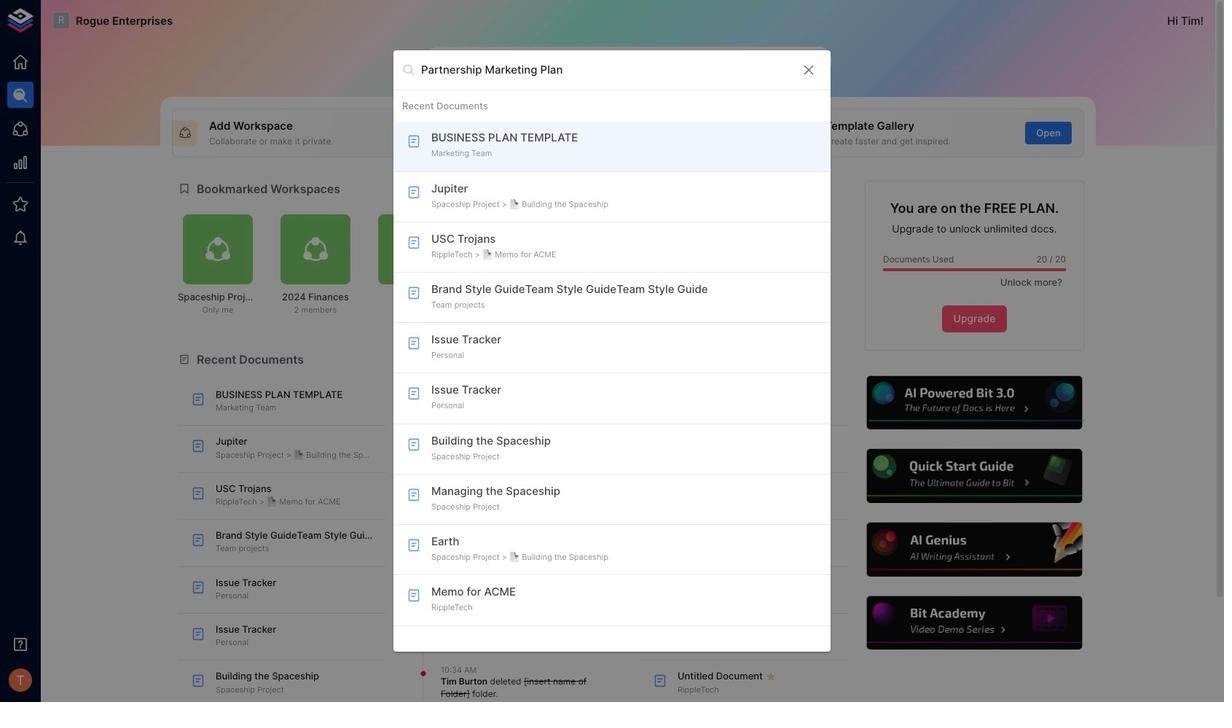 Task type: vqa. For each thing, say whether or not it's contained in the screenshot.
4th help 'image' from the bottom
yes



Task type: locate. For each thing, give the bounding box(es) containing it.
dialog
[[394, 50, 831, 652]]

help image
[[865, 374, 1085, 432], [865, 447, 1085, 505], [865, 521, 1085, 579], [865, 594, 1085, 652]]

2 help image from the top
[[865, 447, 1085, 505]]

3 help image from the top
[[865, 521, 1085, 579]]



Task type: describe. For each thing, give the bounding box(es) containing it.
4 help image from the top
[[865, 594, 1085, 652]]

1 help image from the top
[[865, 374, 1085, 432]]

Search documents, folders and workspaces... text field
[[421, 59, 790, 81]]



